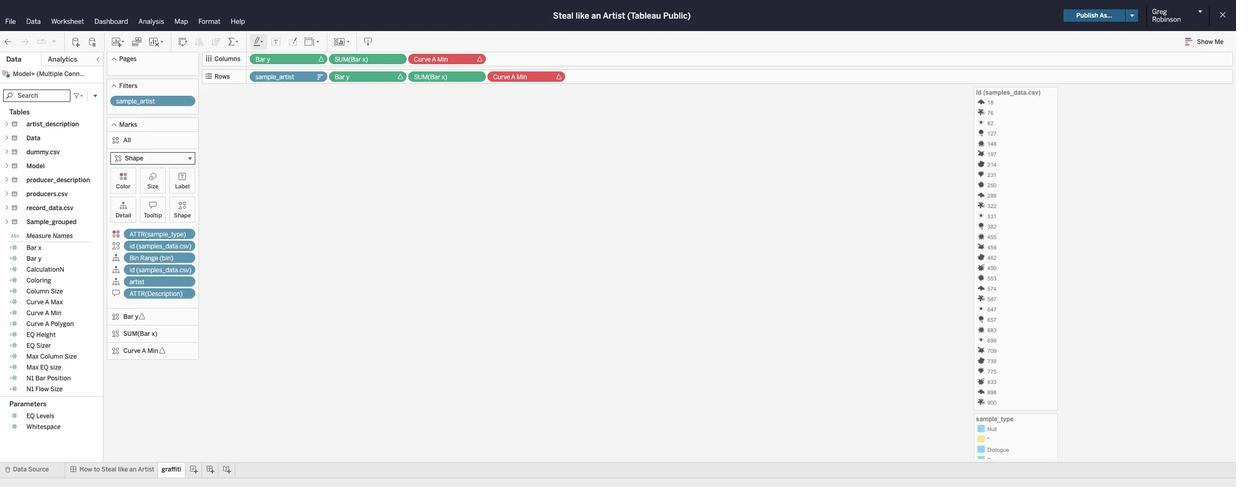 Task type: locate. For each thing, give the bounding box(es) containing it.
whitespace
[[26, 424, 61, 431]]

bin
[[130, 255, 139, 262]]

sample_artist down show mark labels icon
[[256, 74, 294, 81]]

swap rows and columns image
[[178, 37, 188, 47]]

custom shape element for 499
[[977, 263, 987, 273]]

dashboard
[[94, 18, 128, 25]]

5 custom shape element from the top
[[977, 138, 987, 149]]

587 option
[[977, 294, 1047, 304]]

y down attr(description)
[[135, 314, 139, 321]]

647 option
[[977, 304, 1047, 315]]

455
[[988, 234, 997, 240]]

an
[[592, 11, 601, 20], [130, 466, 137, 474]]

1 horizontal spatial x)
[[363, 56, 368, 63]]

publish as...
[[1077, 12, 1113, 19]]

eq for levels
[[26, 413, 35, 420]]

curve a max
[[26, 299, 63, 306]]

collapse image
[[95, 56, 101, 63]]

0 vertical spatial sample_artist
[[256, 74, 294, 81]]

26 custom shape element from the top
[[977, 356, 987, 366]]

robinson
[[1153, 16, 1182, 23]]

custom shape element for 76
[[977, 107, 987, 118]]

publish
[[1077, 12, 1099, 19]]

553 option
[[977, 273, 1047, 284]]

x
[[38, 245, 42, 252]]

color
[[116, 183, 131, 190]]

x)
[[363, 56, 368, 63], [442, 74, 448, 81], [152, 331, 157, 338]]

custom shape element for 18
[[977, 97, 987, 107]]

custom shape element for 289
[[977, 190, 987, 201]]

0 vertical spatial id
[[977, 89, 982, 96]]

2 vertical spatial max
[[26, 364, 39, 372]]

eq down parameters on the left of page
[[26, 413, 35, 420]]

custom shape element for 148
[[977, 138, 987, 149]]

show/hide cards image
[[334, 37, 350, 47]]

2 n1 from the top
[[26, 386, 34, 393]]

id down bin
[[130, 267, 135, 274]]

833 option
[[977, 377, 1047, 387]]

graffiti
[[162, 466, 181, 474]]

6 custom shape element from the top
[[977, 149, 987, 159]]

an left (tableau
[[592, 11, 601, 20]]

709 option
[[977, 346, 1047, 356]]

10 custom shape element from the top
[[977, 190, 987, 201]]

0 vertical spatial steal
[[553, 11, 574, 20]]

data up model+ at the top left of page
[[6, 55, 21, 63]]

14 custom shape element from the top
[[977, 232, 987, 242]]

331
[[988, 214, 997, 220]]

127
[[988, 131, 997, 137]]

0 horizontal spatial an
[[130, 466, 137, 474]]

sample_type
[[977, 416, 1014, 423]]

462
[[988, 255, 997, 261]]

custom shape element for 657
[[977, 315, 987, 325]]

76
[[988, 110, 994, 116]]

900 option
[[977, 398, 1047, 408]]

739 option
[[977, 356, 1047, 366]]

0 horizontal spatial steal
[[101, 466, 116, 474]]

bar down show/hide cards icon
[[335, 74, 345, 81]]

undo image
[[3, 37, 13, 47]]

8 custom shape element from the top
[[977, 169, 987, 180]]

n1 left 'index'
[[26, 397, 34, 404]]

custom shape element for 699
[[977, 335, 987, 346]]

0 horizontal spatial artist
[[138, 466, 154, 474]]

*
[[988, 437, 990, 443]]

custom shape element for 197
[[977, 149, 987, 159]]

28 custom shape element from the top
[[977, 377, 987, 387]]

curve a min
[[414, 56, 448, 63], [493, 74, 527, 81], [26, 310, 61, 317], [123, 348, 158, 355]]

0 horizontal spatial sample_artist
[[116, 98, 155, 105]]

1 vertical spatial max
[[26, 353, 39, 361]]

custom shape element for 574
[[977, 284, 987, 294]]

231 option
[[977, 169, 1047, 180]]

polygon
[[51, 321, 74, 328]]

22 custom shape element from the top
[[977, 315, 987, 325]]

21 custom shape element from the top
[[977, 304, 987, 315]]

data up dummy.csv
[[26, 135, 40, 142]]

11 custom shape element from the top
[[977, 201, 987, 211]]

458 option
[[977, 242, 1047, 252]]

id (samples_data.csv)
[[977, 89, 1041, 96], [130, 243, 192, 250], [130, 267, 192, 274]]

(samples_data.csv)
[[984, 89, 1041, 96], [136, 243, 192, 250], [136, 267, 192, 274]]

0 horizontal spatial sum(bar
[[123, 331, 150, 338]]

n1 for n1 flow size
[[26, 386, 34, 393]]

steal
[[553, 11, 574, 20], [101, 466, 116, 474]]

flow
[[35, 386, 49, 393]]

2 custom shape element from the top
[[977, 107, 987, 118]]

1 vertical spatial an
[[130, 466, 137, 474]]

map
[[175, 18, 188, 25]]

455 option
[[977, 232, 1047, 242]]

0 vertical spatial an
[[592, 11, 601, 20]]

19 custom shape element from the top
[[977, 284, 987, 294]]

max up n1 bar position
[[26, 364, 39, 372]]

format workbook image
[[288, 37, 298, 47]]

2 vertical spatial n1
[[26, 397, 34, 404]]

7 custom shape element from the top
[[977, 159, 987, 169]]

0 horizontal spatial like
[[118, 466, 128, 474]]

214 option
[[977, 159, 1047, 169]]

n1 left flow
[[26, 386, 34, 393]]

31 custom shape element from the top
[[977, 408, 987, 418]]

24 custom shape element from the top
[[977, 335, 987, 346]]

n1 down max eq size
[[26, 375, 34, 383]]

1 vertical spatial sample_artist
[[116, 98, 155, 105]]

drums
[[988, 458, 1004, 464]]

322 option
[[977, 201, 1047, 211]]

eq left size
[[40, 364, 49, 372]]

size up position in the left bottom of the page
[[65, 353, 77, 361]]

23 custom shape element from the top
[[977, 325, 987, 335]]

id up bin
[[130, 243, 135, 250]]

0 vertical spatial x)
[[363, 56, 368, 63]]

1 vertical spatial like
[[118, 466, 128, 474]]

size
[[147, 183, 159, 190], [51, 288, 63, 295], [65, 353, 77, 361], [50, 386, 63, 393]]

sort descending image
[[211, 37, 221, 47]]

y
[[267, 56, 270, 63], [346, 74, 350, 81], [38, 256, 42, 263], [135, 314, 139, 321]]

30 custom shape element from the top
[[977, 398, 987, 408]]

1 horizontal spatial sum(bar x)
[[335, 56, 368, 63]]

max for column
[[26, 353, 39, 361]]

12 custom shape element from the top
[[977, 211, 987, 221]]

id (samples_data.csv) down attr(sample_type)
[[130, 243, 192, 250]]

custom shape element for 683
[[977, 325, 987, 335]]

artist left (tableau
[[603, 11, 626, 20]]

sum(bar
[[335, 56, 361, 63], [414, 74, 441, 81], [123, 331, 150, 338]]

0 vertical spatial n1
[[26, 375, 34, 383]]

13 custom shape element from the top
[[977, 221, 987, 232]]

greg robinson
[[1153, 8, 1182, 23]]

20 custom shape element from the top
[[977, 294, 987, 304]]

289 option
[[977, 190, 1047, 201]]

id up "18" option
[[977, 89, 982, 96]]

0 vertical spatial artist
[[603, 11, 626, 20]]

1 horizontal spatial sum(bar
[[335, 56, 361, 63]]

id (samples_data.csv) up "18" option
[[977, 89, 1041, 96]]

499
[[988, 265, 997, 272]]

1 vertical spatial steal
[[101, 466, 116, 474]]

27 custom shape element from the top
[[977, 366, 987, 377]]

1 horizontal spatial steal
[[553, 11, 574, 20]]

683 option
[[977, 325, 1047, 335]]

column
[[26, 288, 49, 295], [40, 353, 63, 361]]

an right to
[[130, 466, 137, 474]]

bar down highlight image
[[256, 56, 266, 63]]

custom shape element for 331
[[977, 211, 987, 221]]

dialogue
[[988, 447, 1010, 454]]

artist left graffiti
[[138, 466, 154, 474]]

bar y down bar x
[[26, 256, 42, 263]]

custom shape element for 382
[[977, 221, 987, 232]]

max down column size
[[51, 299, 63, 306]]

bar
[[256, 56, 266, 63], [335, 74, 345, 81], [26, 245, 37, 252], [26, 256, 37, 263], [123, 314, 134, 321], [35, 375, 46, 383]]

max eq size
[[26, 364, 61, 372]]

18 option
[[977, 97, 1047, 107]]

2 horizontal spatial sum(bar
[[414, 74, 441, 81]]

totals image
[[228, 37, 240, 47]]

custom shape element for 587
[[977, 294, 987, 304]]

bar y
[[256, 56, 270, 63], [335, 74, 350, 81], [26, 256, 42, 263], [123, 314, 139, 321]]

custom shape element
[[977, 97, 987, 107], [977, 107, 987, 118], [977, 118, 987, 128], [977, 128, 987, 138], [977, 138, 987, 149], [977, 149, 987, 159], [977, 159, 987, 169], [977, 169, 987, 180], [977, 180, 987, 190], [977, 190, 987, 201], [977, 201, 987, 211], [977, 211, 987, 221], [977, 221, 987, 232], [977, 232, 987, 242], [977, 242, 987, 252], [977, 252, 987, 263], [977, 263, 987, 273], [977, 273, 987, 284], [977, 284, 987, 294], [977, 294, 987, 304], [977, 304, 987, 315], [977, 315, 987, 325], [977, 325, 987, 335], [977, 335, 987, 346], [977, 346, 987, 356], [977, 356, 987, 366], [977, 366, 987, 377], [977, 377, 987, 387], [977, 387, 987, 398], [977, 398, 987, 408], [977, 408, 987, 418]]

publish as... button
[[1064, 9, 1126, 22]]

duplicate image
[[132, 37, 142, 47]]

custom shape element for 775
[[977, 366, 987, 377]]

artist
[[603, 11, 626, 20], [138, 466, 154, 474]]

574 option
[[977, 284, 1047, 294]]

3 n1 from the top
[[26, 397, 34, 404]]

(samples_data.csv) down (bin)
[[136, 267, 192, 274]]

9 custom shape element from the top
[[977, 180, 987, 190]]

4 custom shape element from the top
[[977, 128, 987, 138]]

pages
[[119, 55, 137, 63]]

2 horizontal spatial sum(bar x)
[[414, 74, 448, 81]]

new worksheet image
[[111, 37, 125, 47]]

eq up eq sizer
[[26, 332, 35, 339]]

900
[[988, 400, 997, 406]]

index
[[35, 397, 51, 404]]

data
[[26, 18, 41, 25], [6, 55, 21, 63], [26, 135, 40, 142], [13, 466, 27, 474]]

(samples_data.csv) up (bin)
[[136, 243, 192, 250]]

sample_artist down filters
[[116, 98, 155, 105]]

range
[[140, 255, 158, 262]]

sample_artist
[[256, 74, 294, 81], [116, 98, 155, 105]]

0 vertical spatial like
[[576, 11, 590, 20]]

worksheet
[[51, 18, 84, 25]]

max column size
[[26, 353, 77, 361]]

2 vertical spatial sum(bar
[[123, 331, 150, 338]]

17 custom shape element from the top
[[977, 263, 987, 273]]

artist
[[130, 279, 145, 286]]

column down coloring
[[26, 288, 49, 295]]

2 vertical spatial sum(bar x)
[[123, 331, 157, 338]]

size down position in the left bottom of the page
[[50, 386, 63, 393]]

n1 index
[[26, 397, 51, 404]]

382
[[988, 224, 997, 230]]

1 n1 from the top
[[26, 375, 34, 383]]

like
[[576, 11, 590, 20], [118, 466, 128, 474]]

format
[[198, 18, 221, 25]]

29 custom shape element from the top
[[977, 387, 987, 398]]

(samples_data.csv) up "18" option
[[984, 89, 1041, 96]]

0 vertical spatial column
[[26, 288, 49, 295]]

0 horizontal spatial x)
[[152, 331, 157, 338]]

197 option
[[977, 149, 1047, 159]]

marks
[[119, 121, 137, 129]]

2 horizontal spatial x)
[[442, 74, 448, 81]]

custom shape element for 214
[[977, 159, 987, 169]]

shape
[[174, 213, 191, 219]]

height
[[36, 332, 56, 339]]

show me
[[1198, 38, 1224, 46]]

1 horizontal spatial like
[[576, 11, 590, 20]]

2 vertical spatial id (samples_data.csv)
[[130, 267, 192, 274]]

462 option
[[977, 252, 1047, 263]]

3 custom shape element from the top
[[977, 118, 987, 128]]

127 option
[[977, 128, 1047, 138]]

1 custom shape element from the top
[[977, 97, 987, 107]]

filters
[[119, 82, 138, 90]]

2 vertical spatial id
[[130, 267, 135, 274]]

n1 bar position
[[26, 375, 71, 383]]

1 vertical spatial sum(bar
[[414, 74, 441, 81]]

me
[[1215, 38, 1224, 46]]

587
[[988, 296, 997, 303]]

bar y down highlight image
[[256, 56, 270, 63]]

measure names
[[26, 233, 73, 240]]

eq left sizer
[[26, 343, 35, 350]]

18 custom shape element from the top
[[977, 273, 987, 284]]

show mark labels image
[[271, 37, 281, 47]]

16 custom shape element from the top
[[977, 252, 987, 263]]

eq levels
[[26, 413, 54, 420]]

custom shape element for 709
[[977, 346, 987, 356]]

1 horizontal spatial sample_artist
[[256, 74, 294, 81]]

data left source
[[13, 466, 27, 474]]

25 custom shape element from the top
[[977, 346, 987, 356]]

show
[[1198, 38, 1214, 46]]

id (samples_data.csv) down (bin)
[[130, 267, 192, 274]]

custom shape element for 231
[[977, 169, 987, 180]]

custom shape element for 455
[[977, 232, 987, 242]]

458
[[988, 245, 997, 251]]

max down eq sizer
[[26, 353, 39, 361]]

15 custom shape element from the top
[[977, 242, 987, 252]]

1 vertical spatial n1
[[26, 386, 34, 393]]

1 horizontal spatial artist
[[603, 11, 626, 20]]

bar x
[[26, 245, 42, 252]]

redo image
[[20, 37, 30, 47]]

n1
[[26, 375, 34, 383], [26, 386, 34, 393], [26, 397, 34, 404]]

column up size
[[40, 353, 63, 361]]

custom shape element for 82
[[977, 118, 987, 128]]

0 vertical spatial id (samples_data.csv)
[[977, 89, 1041, 96]]



Task type: vqa. For each thing, say whether or not it's contained in the screenshot.
the 574
yes



Task type: describe. For each thing, give the bounding box(es) containing it.
custom shape element for 739
[[977, 356, 987, 366]]

custom shape element for 898
[[977, 387, 987, 398]]

custom shape element for 553
[[977, 273, 987, 284]]

n1 for n1 bar position
[[26, 375, 34, 383]]

record_data.csv
[[26, 205, 73, 212]]

pause auto updates image
[[88, 37, 98, 47]]

detail
[[116, 213, 131, 219]]

eq sizer
[[26, 343, 51, 350]]

1 vertical spatial id (samples_data.csv)
[[130, 243, 192, 250]]

0 vertical spatial (samples_data.csv)
[[984, 89, 1041, 96]]

250
[[988, 182, 997, 189]]

help
[[231, 18, 245, 25]]

sample_artist for filters
[[116, 98, 155, 105]]

all
[[123, 137, 131, 144]]

eq height
[[26, 332, 56, 339]]

y down x
[[38, 256, 42, 263]]

1 horizontal spatial an
[[592, 11, 601, 20]]

custom shape element for 127
[[977, 128, 987, 138]]

clear sheet image
[[148, 37, 165, 47]]

dummy.csv
[[26, 149, 60, 156]]

18
[[988, 100, 994, 106]]

levels
[[36, 413, 54, 420]]

bar down bar x
[[26, 256, 37, 263]]

null option
[[977, 424, 1056, 434]]

898
[[988, 390, 997, 396]]

709
[[988, 348, 997, 355]]

1 vertical spatial (samples_data.csv)
[[136, 243, 192, 250]]

0 vertical spatial sum(bar
[[335, 56, 361, 63]]

bar down artist
[[123, 314, 134, 321]]

attr(sample_type)
[[130, 231, 186, 238]]

0 horizontal spatial sum(bar x)
[[123, 331, 157, 338]]

82 option
[[977, 118, 1047, 128]]

greg
[[1153, 8, 1168, 16]]

2 vertical spatial (samples_data.csv)
[[136, 267, 192, 274]]

bar up flow
[[35, 375, 46, 383]]

dialogue option
[[977, 445, 1056, 455]]

n1 flow size
[[26, 386, 63, 393]]

1 vertical spatial x)
[[442, 74, 448, 81]]

76 option
[[977, 107, 1047, 118]]

231
[[988, 172, 997, 178]]

y right columns
[[267, 56, 270, 63]]

214
[[988, 162, 997, 168]]

Search text field
[[3, 90, 70, 102]]

model+ (multiple connections)
[[13, 70, 104, 78]]

data up replay animation image
[[26, 18, 41, 25]]

columns
[[215, 55, 241, 63]]

curve a polygon
[[26, 321, 74, 328]]

bin range (bin)
[[130, 255, 173, 262]]

custom shape element for 322
[[977, 201, 987, 211]]

custom shape element for 462
[[977, 252, 987, 263]]

699 option
[[977, 335, 1047, 346]]

fit image
[[304, 37, 321, 47]]

drums option
[[977, 455, 1056, 465]]

bar left x
[[26, 245, 37, 252]]

322
[[988, 203, 997, 209]]

148 option
[[977, 138, 1047, 149]]

148
[[988, 141, 997, 147]]

null
[[988, 427, 997, 433]]

bar y down show/hide cards icon
[[335, 74, 350, 81]]

custom shape element for 833
[[977, 377, 987, 387]]

499 option
[[977, 263, 1047, 273]]

657 option
[[977, 315, 1047, 325]]

download image
[[363, 37, 374, 47]]

657
[[988, 317, 997, 323]]

250 option
[[977, 180, 1047, 190]]

eq for height
[[26, 332, 35, 339]]

measure
[[26, 233, 51, 240]]

position
[[47, 375, 71, 383]]

model
[[26, 163, 45, 170]]

1 vertical spatial artist
[[138, 466, 154, 474]]

label
[[175, 183, 190, 190]]

683
[[988, 328, 997, 334]]

rows
[[215, 73, 230, 80]]

parameters
[[9, 401, 47, 408]]

775
[[988, 369, 997, 375]]

tables
[[9, 108, 30, 116]]

size up curve a max
[[51, 288, 63, 295]]

analytics
[[48, 55, 77, 63]]

* option
[[977, 434, 1056, 445]]

data source
[[13, 466, 49, 474]]

to
[[94, 466, 100, 474]]

699
[[988, 338, 997, 344]]

public)
[[664, 11, 691, 20]]

1 vertical spatial column
[[40, 353, 63, 361]]

y down show/hide cards icon
[[346, 74, 350, 81]]

1 vertical spatial id
[[130, 243, 135, 250]]

calculationn
[[26, 266, 64, 274]]

833
[[988, 379, 997, 386]]

n1 for n1 index
[[26, 397, 34, 404]]

574
[[988, 286, 997, 292]]

highlight image
[[253, 37, 265, 47]]

artist_description
[[26, 121, 79, 128]]

analysis
[[139, 18, 164, 25]]

show me button
[[1181, 34, 1234, 50]]

82
[[988, 120, 994, 126]]

1 vertical spatial sum(bar x)
[[414, 74, 448, 81]]

sort ascending image
[[194, 37, 205, 47]]

553
[[988, 276, 997, 282]]

coloring
[[26, 277, 51, 285]]

new data source image
[[71, 37, 81, 47]]

connections)
[[64, 70, 104, 78]]

custom shape element for 647
[[977, 304, 987, 315]]

sizer
[[36, 343, 51, 350]]

(multiple
[[36, 70, 63, 78]]

sample_artist for rows
[[256, 74, 294, 81]]

custom shape element for 250
[[977, 180, 987, 190]]

how to steal like an artist
[[79, 466, 154, 474]]

sample_grouped
[[26, 219, 77, 226]]

0 vertical spatial sum(bar x)
[[335, 56, 368, 63]]

column size
[[26, 288, 63, 295]]

producers.csv
[[26, 191, 68, 198]]

size up tooltip
[[147, 183, 159, 190]]

331 option
[[977, 211, 1047, 221]]

382 option
[[977, 221, 1047, 232]]

how
[[79, 466, 92, 474]]

as...
[[1100, 12, 1113, 19]]

replay animation image
[[51, 38, 57, 44]]

775 option
[[977, 366, 1047, 377]]

attr(description)
[[130, 291, 183, 298]]

source
[[28, 466, 49, 474]]

289
[[988, 193, 997, 199]]

tooltip
[[144, 213, 162, 219]]

bar y down attr(description)
[[123, 314, 139, 321]]

names
[[53, 233, 73, 240]]

2 vertical spatial x)
[[152, 331, 157, 338]]

replay animation image
[[36, 37, 47, 47]]

steal like an artist (tableau public)
[[553, 11, 691, 20]]

max for eq
[[26, 364, 39, 372]]

custom shape element for 458
[[977, 242, 987, 252]]

898 option
[[977, 387, 1047, 398]]

(bin)
[[160, 255, 173, 262]]

0 vertical spatial max
[[51, 299, 63, 306]]

(tableau
[[628, 11, 661, 20]]

eq for sizer
[[26, 343, 35, 350]]

model+
[[13, 70, 35, 78]]

739
[[988, 359, 997, 365]]

custom shape element for 900
[[977, 398, 987, 408]]

file
[[5, 18, 16, 25]]



